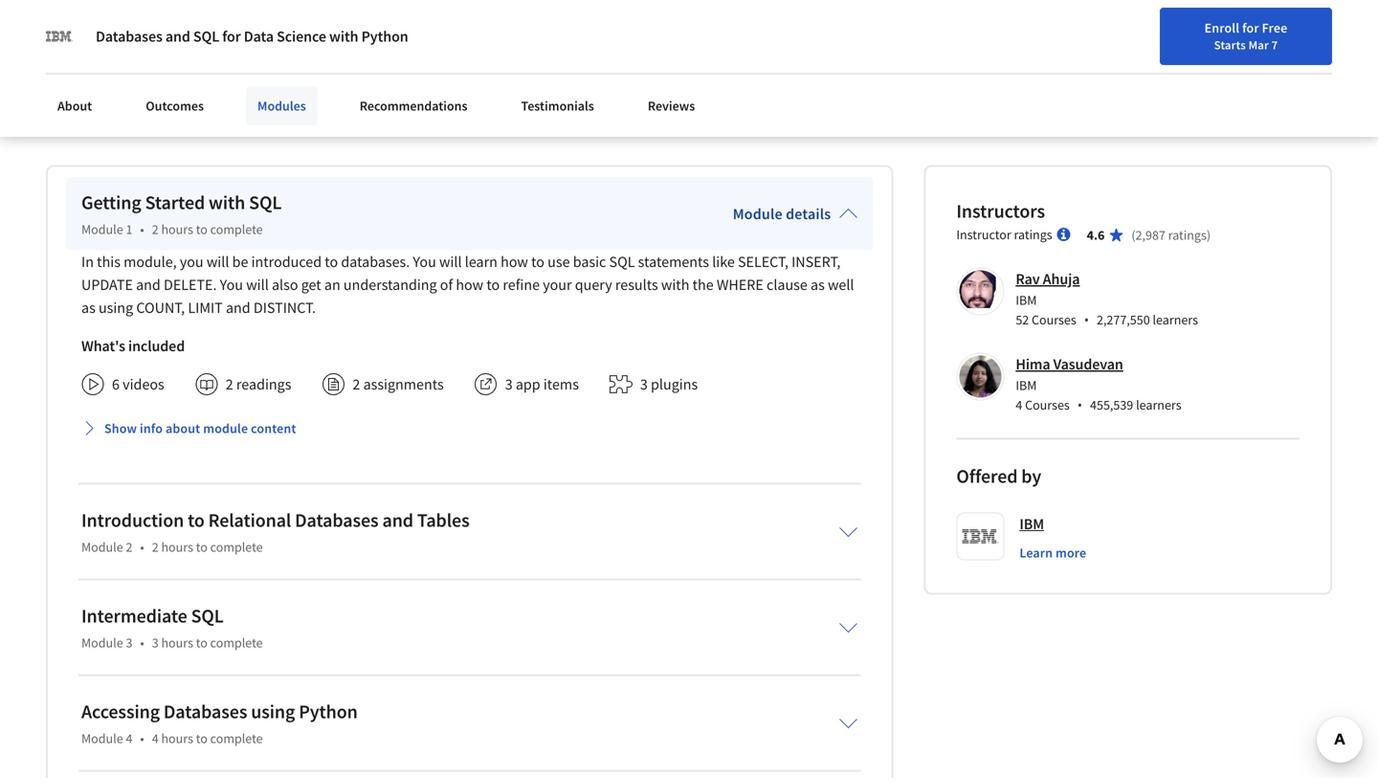 Task type: vqa. For each thing, say whether or not it's contained in the screenshot.


Task type: describe. For each thing, give the bounding box(es) containing it.
use
[[548, 252, 570, 271]]

1 horizontal spatial 4
[[152, 730, 159, 747]]

modules
[[258, 97, 306, 114]]

hima
[[1016, 354, 1051, 374]]

query
[[575, 275, 612, 294]]

testimonials link
[[510, 86, 606, 125]]

to inside accessing databases using python module 4 • 4 hours to complete
[[196, 730, 208, 747]]

databases and sql for data science with python
[[96, 27, 408, 46]]

the
[[693, 275, 714, 294]]

log
[[1243, 22, 1264, 39]]

your inside find your new career link
[[1131, 22, 1157, 39]]

by
[[1022, 464, 1042, 488]]

1 horizontal spatial python
[[361, 27, 408, 46]]

1 horizontal spatial you
[[413, 252, 436, 271]]

log in link
[[1234, 19, 1287, 42]]

rav
[[1016, 269, 1040, 288]]

started
[[145, 190, 205, 214]]

databases.
[[341, 252, 410, 271]]

courses for vasudevan
[[1025, 396, 1070, 413]]

and up "outcomes" link
[[165, 27, 190, 46]]

• inside hima vasudevan ibm 4 courses • 455,539 learners
[[1078, 396, 1083, 414]]

ibm for hima vasudevan
[[1016, 376, 1037, 394]]

readings
[[236, 375, 291, 394]]

52
[[1016, 311, 1029, 328]]

1 horizontal spatial as
[[811, 275, 825, 294]]

learn more button
[[1020, 543, 1087, 562]]

courses for ahuja
[[1032, 311, 1077, 328]]

2 vertical spatial ibm
[[1020, 514, 1044, 533]]

with inside getting started with sql module 1 • 2 hours to complete
[[209, 190, 245, 214]]

hima vasudevan link
[[1016, 354, 1124, 374]]

module,
[[124, 252, 177, 271]]

rav ahuja link
[[1016, 269, 1080, 288]]

results
[[615, 275, 658, 294]]

offered
[[957, 464, 1018, 488]]

free for enroll for free starts mar 7
[[1262, 19, 1288, 36]]

introduced
[[251, 252, 322, 271]]

in this module, you will be introduced to databases. you will learn how to use basic sql statements like select, insert, update and delete. you will also get an understanding of how to refine your query results with the where clause as well as using count, limit and distinct.
[[81, 252, 854, 317]]

enroll for free starts mar 7
[[1205, 19, 1288, 53]]

mar
[[1249, 37, 1269, 53]]

to inside the intermediate sql module 3 • 3 hours to complete
[[196, 634, 208, 651]]

0 vertical spatial databases
[[96, 27, 163, 46]]

delete.
[[164, 275, 217, 294]]

1
[[126, 220, 133, 238]]

1 horizontal spatial with
[[329, 27, 359, 46]]

info
[[140, 420, 163, 437]]

6 videos
[[112, 375, 164, 394]]

module
[[203, 420, 248, 437]]

what's included
[[81, 336, 185, 355]]

0 horizontal spatial will
[[207, 252, 229, 271]]

• inside getting started with sql module 1 • 2 hours to complete
[[140, 220, 144, 238]]

sql inside 'in this module, you will be introduced to databases. you will learn how to use basic sql statements like select, insert, update and delete. you will also get an understanding of how to refine your query results with the where clause as well as using count, limit and distinct.'
[[609, 252, 635, 271]]

1 horizontal spatial ratings
[[1169, 226, 1207, 243]]

update
[[81, 275, 133, 294]]

statements
[[638, 252, 709, 271]]

tables
[[417, 508, 470, 532]]

log in
[[1243, 22, 1277, 39]]

offered by
[[957, 464, 1042, 488]]

outcomes
[[146, 97, 204, 114]]

enroll
[[1205, 19, 1240, 36]]

to inside getting started with sql module 1 • 2 hours to complete
[[196, 220, 208, 238]]

count,
[[136, 298, 185, 317]]

)
[[1207, 226, 1211, 243]]

hours inside accessing databases using python module 4 • 4 hours to complete
[[161, 730, 193, 747]]

learners for vasudevan
[[1136, 396, 1182, 413]]

join
[[1294, 24, 1319, 42]]

complete inside accessing databases using python module 4 • 4 hours to complete
[[210, 730, 263, 747]]

items
[[544, 375, 579, 394]]

insert,
[[792, 252, 841, 271]]

module inside the introduction to relational databases and tables module 2 • 2 hours to complete
[[81, 538, 123, 556]]

rav ahuja ibm 52 courses • 2,277,550 learners
[[1016, 269, 1199, 329]]

using inside accessing databases using python module 4 • 4 hours to complete
[[251, 700, 295, 724]]

introduction
[[81, 508, 184, 532]]

accessing databases using python module 4 • 4 hours to complete
[[81, 700, 358, 747]]

6
[[112, 375, 120, 394]]

testimonials
[[521, 97, 594, 114]]

about
[[166, 420, 200, 437]]

instructors
[[957, 199, 1045, 223]]

module inside getting started with sql module 1 • 2 hours to complete
[[81, 220, 123, 238]]

7
[[1272, 37, 1278, 53]]

module inside the intermediate sql module 3 • 3 hours to complete
[[81, 634, 123, 651]]

introduction to relational databases and tables module 2 • 2 hours to complete
[[81, 508, 470, 556]]

more
[[1056, 544, 1087, 561]]

and right limit on the top left of page
[[226, 298, 250, 317]]

learn
[[465, 252, 498, 271]]

hima vasudevan ibm 4 courses • 455,539 learners
[[1016, 354, 1182, 414]]

of
[[440, 275, 453, 294]]

be
[[232, 252, 248, 271]]

0 horizontal spatial 4
[[126, 730, 133, 747]]

complete inside getting started with sql module 1 • 2 hours to complete
[[210, 220, 263, 238]]

1 vertical spatial as
[[81, 298, 96, 317]]

recommendations link
[[348, 86, 479, 125]]

reviews link
[[636, 86, 707, 125]]

with inside 'in this module, you will be introduced to databases. you will learn how to use basic sql statements like select, insert, update and delete. you will also get an understanding of how to refine your query results with the where clause as well as using count, limit and distinct.'
[[661, 275, 690, 294]]

for for join
[[1322, 24, 1339, 42]]

• inside the introduction to relational databases and tables module 2 • 2 hours to complete
[[140, 538, 144, 556]]

4 inside hima vasudevan ibm 4 courses • 455,539 learners
[[1016, 396, 1023, 413]]

module up the select,
[[733, 204, 783, 223]]

content
[[251, 420, 296, 437]]

(
[[1132, 226, 1136, 243]]

find
[[1104, 22, 1129, 39]]

assignments
[[363, 375, 444, 394]]

show info about module content
[[104, 420, 296, 437]]



Task type: locate. For each thing, give the bounding box(es) containing it.
1 vertical spatial you
[[220, 275, 243, 294]]

sql inside the intermediate sql module 3 • 3 hours to complete
[[191, 604, 224, 628]]

ratings
[[1014, 226, 1053, 243], [1169, 226, 1207, 243]]

ratings right 2,987
[[1169, 226, 1207, 243]]

where
[[717, 275, 764, 294]]

0 horizontal spatial free
[[1262, 19, 1288, 36]]

2 assignments
[[353, 375, 444, 394]]

for
[[1243, 19, 1260, 36], [1322, 24, 1339, 42], [222, 27, 241, 46]]

1 vertical spatial your
[[543, 275, 572, 294]]

will up of
[[439, 252, 462, 271]]

join for free
[[1294, 24, 1368, 42]]

0 horizontal spatial ratings
[[1014, 226, 1053, 243]]

complete
[[210, 220, 263, 238], [210, 538, 263, 556], [210, 634, 263, 651], [210, 730, 263, 747]]

courses
[[1032, 311, 1077, 328], [1025, 396, 1070, 413]]

ratings down instructors
[[1014, 226, 1053, 243]]

and left tables
[[382, 508, 414, 532]]

0 horizontal spatial with
[[209, 190, 245, 214]]

find your new career link
[[1094, 19, 1234, 43]]

1 horizontal spatial how
[[501, 252, 528, 271]]

0 vertical spatial as
[[811, 275, 825, 294]]

science
[[277, 27, 326, 46]]

with
[[329, 27, 359, 46], [209, 190, 245, 214], [661, 275, 690, 294]]

in left this at the left top of the page
[[81, 252, 94, 271]]

free inside "enroll for free starts mar 7"
[[1262, 19, 1288, 36]]

with down statements
[[661, 275, 690, 294]]

ibm inside rav ahuja ibm 52 courses • 2,277,550 learners
[[1016, 291, 1037, 309]]

and inside the introduction to relational databases and tables module 2 • 2 hours to complete
[[382, 508, 414, 532]]

module details
[[733, 204, 831, 223]]

intermediate
[[81, 604, 187, 628]]

• left 455,539
[[1078, 396, 1083, 414]]

an
[[324, 275, 341, 294]]

2
[[152, 220, 159, 238], [226, 375, 233, 394], [353, 375, 360, 394], [126, 538, 133, 556], [152, 538, 159, 556]]

1 vertical spatial with
[[209, 190, 245, 214]]

instructor
[[957, 226, 1012, 243]]

in right log
[[1266, 22, 1277, 39]]

0 horizontal spatial databases
[[96, 27, 163, 46]]

• right 1
[[140, 220, 144, 238]]

sql left data
[[193, 27, 219, 46]]

reviews
[[648, 97, 695, 114]]

clause
[[767, 275, 808, 294]]

about
[[57, 97, 92, 114]]

1 horizontal spatial in
[[1266, 22, 1277, 39]]

1 vertical spatial learners
[[1136, 396, 1182, 413]]

0 vertical spatial using
[[99, 298, 133, 317]]

you down be
[[220, 275, 243, 294]]

how up "refine"
[[501, 252, 528, 271]]

1 horizontal spatial will
[[246, 275, 269, 294]]

starts
[[1215, 37, 1246, 53]]

0 vertical spatial ibm
[[1016, 291, 1037, 309]]

courses right 52 in the right top of the page
[[1032, 311, 1077, 328]]

455,539
[[1090, 396, 1134, 413]]

learners right 455,539
[[1136, 396, 1182, 413]]

learn
[[1020, 544, 1053, 561]]

app
[[516, 375, 541, 394]]

python inside accessing databases using python module 4 • 4 hours to complete
[[299, 700, 358, 724]]

0 vertical spatial learners
[[1153, 311, 1199, 328]]

with right science
[[329, 27, 359, 46]]

• down accessing
[[140, 730, 144, 747]]

databases right ibm image
[[96, 27, 163, 46]]

• inside rav ahuja ibm 52 courses • 2,277,550 learners
[[1084, 310, 1089, 329]]

• left 2,277,550 at the top of page
[[1084, 310, 1089, 329]]

4
[[1016, 396, 1023, 413], [126, 730, 133, 747], [152, 730, 159, 747]]

databases inside the introduction to relational databases and tables module 2 • 2 hours to complete
[[295, 508, 379, 532]]

databases right relational
[[295, 508, 379, 532]]

1 horizontal spatial using
[[251, 700, 295, 724]]

ibm link
[[1020, 512, 1044, 535]]

ibm inside hima vasudevan ibm 4 courses • 455,539 learners
[[1016, 376, 1037, 394]]

hours inside getting started with sql module 1 • 2 hours to complete
[[161, 220, 193, 238]]

for inside "enroll for free starts mar 7"
[[1243, 19, 1260, 36]]

new
[[1159, 22, 1185, 39]]

0 vertical spatial your
[[1131, 22, 1157, 39]]

as
[[811, 275, 825, 294], [81, 298, 96, 317]]

accessing
[[81, 700, 160, 724]]

module down 'intermediate'
[[81, 634, 123, 651]]

4 hours from the top
[[161, 730, 193, 747]]

select,
[[738, 252, 789, 271]]

module
[[733, 204, 783, 223], [81, 220, 123, 238], [81, 538, 123, 556], [81, 634, 123, 651], [81, 730, 123, 747]]

0 horizontal spatial in
[[81, 252, 94, 271]]

1 vertical spatial in
[[81, 252, 94, 271]]

ahuja
[[1043, 269, 1080, 288]]

1 vertical spatial databases
[[295, 508, 379, 532]]

ibm up 52 in the right top of the page
[[1016, 291, 1037, 309]]

0 vertical spatial with
[[329, 27, 359, 46]]

for for enroll
[[1243, 19, 1260, 36]]

get
[[301, 275, 321, 294]]

ibm image
[[46, 23, 73, 50]]

instructor ratings
[[957, 226, 1053, 243]]

2 hours from the top
[[161, 538, 193, 556]]

3 complete from the top
[[210, 634, 263, 651]]

• inside accessing databases using python module 4 • 4 hours to complete
[[140, 730, 144, 747]]

2 horizontal spatial with
[[661, 275, 690, 294]]

0 horizontal spatial python
[[299, 700, 358, 724]]

your inside 'in this module, you will be introduced to databases. you will learn how to use basic sql statements like select, insert, update and delete. you will also get an understanding of how to refine your query results with the where clause as well as using count, limit and distinct.'
[[543, 275, 572, 294]]

and
[[165, 27, 190, 46], [136, 275, 161, 294], [226, 298, 250, 317], [382, 508, 414, 532]]

details
[[786, 204, 831, 223]]

0 horizontal spatial your
[[543, 275, 572, 294]]

as down 'update'
[[81, 298, 96, 317]]

1 hours from the top
[[161, 220, 193, 238]]

about link
[[46, 86, 104, 125]]

will left be
[[207, 252, 229, 271]]

data
[[244, 27, 274, 46]]

limit
[[188, 298, 223, 317]]

4 complete from the top
[[210, 730, 263, 747]]

coursera image
[[23, 16, 145, 46]]

0 vertical spatial how
[[501, 252, 528, 271]]

as down insert,
[[811, 275, 825, 294]]

modules link
[[246, 86, 318, 125]]

hours inside the intermediate sql module 3 • 3 hours to complete
[[161, 634, 193, 651]]

complete inside the intermediate sql module 3 • 3 hours to complete
[[210, 634, 263, 651]]

2 complete from the top
[[210, 538, 263, 556]]

databases
[[96, 27, 163, 46], [295, 508, 379, 532], [164, 700, 247, 724]]

0 horizontal spatial how
[[456, 275, 484, 294]]

module down accessing
[[81, 730, 123, 747]]

2 vertical spatial with
[[661, 275, 690, 294]]

( 2,987 ratings )
[[1132, 226, 1211, 243]]

courses inside hima vasudevan ibm 4 courses • 455,539 learners
[[1025, 396, 1070, 413]]

rav ahuja image
[[960, 270, 1002, 312]]

0 horizontal spatial you
[[220, 275, 243, 294]]

0 vertical spatial python
[[361, 27, 408, 46]]

also
[[272, 275, 298, 294]]

0 horizontal spatial as
[[81, 298, 96, 317]]

3
[[505, 375, 513, 394], [640, 375, 648, 394], [126, 634, 133, 651], [152, 634, 159, 651]]

sql up results
[[609, 252, 635, 271]]

to
[[196, 220, 208, 238], [325, 252, 338, 271], [531, 252, 545, 271], [487, 275, 500, 294], [188, 508, 205, 532], [196, 538, 208, 556], [196, 634, 208, 651], [196, 730, 208, 747]]

1 complete from the top
[[210, 220, 263, 238]]

sql inside getting started with sql module 1 • 2 hours to complete
[[249, 190, 282, 214]]

learners inside rav ahuja ibm 52 courses • 2,277,550 learners
[[1153, 311, 1199, 328]]

3 hours from the top
[[161, 634, 193, 651]]

1 horizontal spatial for
[[1243, 19, 1260, 36]]

basic
[[573, 252, 606, 271]]

you
[[180, 252, 204, 271]]

hima vasudevan image
[[960, 355, 1002, 398]]

module left 1
[[81, 220, 123, 238]]

how right of
[[456, 275, 484, 294]]

your right find
[[1131, 22, 1157, 39]]

0 vertical spatial courses
[[1032, 311, 1077, 328]]

for up mar
[[1243, 19, 1260, 36]]

1 vertical spatial how
[[456, 275, 484, 294]]

2 horizontal spatial databases
[[295, 508, 379, 532]]

courses down hima
[[1025, 396, 1070, 413]]

will left also
[[246, 275, 269, 294]]

sql right 'intermediate'
[[191, 604, 224, 628]]

• inside the intermediate sql module 3 • 3 hours to complete
[[140, 634, 144, 651]]

you up the understanding in the top of the page
[[413, 252, 436, 271]]

vasudevan
[[1054, 354, 1124, 374]]

2 vertical spatial databases
[[164, 700, 247, 724]]

databases right accessing
[[164, 700, 247, 724]]

this
[[97, 252, 121, 271]]

2,277,550
[[1097, 311, 1150, 328]]

with right "started"
[[209, 190, 245, 214]]

for right join
[[1322, 24, 1339, 42]]

your down use
[[543, 275, 572, 294]]

join for free link
[[1289, 15, 1373, 51]]

module inside accessing databases using python module 4 • 4 hours to complete
[[81, 730, 123, 747]]

python
[[361, 27, 408, 46], [299, 700, 358, 724]]

plugins
[[651, 375, 698, 394]]

ibm for rav ahuja
[[1016, 291, 1037, 309]]

ibm down hima
[[1016, 376, 1037, 394]]

• down introduction on the bottom of the page
[[140, 538, 144, 556]]

refine
[[503, 275, 540, 294]]

using inside 'in this module, you will be introduced to databases. you will learn how to use basic sql statements like select, insert, update and delete. you will also get an understanding of how to refine your query results with the where clause as well as using count, limit and distinct.'
[[99, 298, 133, 317]]

free for join for free
[[1342, 24, 1368, 42]]

and down module,
[[136, 275, 161, 294]]

ibm
[[1016, 291, 1037, 309], [1016, 376, 1037, 394], [1020, 514, 1044, 533]]

0 horizontal spatial using
[[99, 298, 133, 317]]

relational
[[208, 508, 291, 532]]

learners for ahuja
[[1153, 311, 1199, 328]]

module down introduction on the bottom of the page
[[81, 538, 123, 556]]

1 vertical spatial python
[[299, 700, 358, 724]]

2 inside getting started with sql module 1 • 2 hours to complete
[[152, 220, 159, 238]]

distinct.
[[254, 298, 316, 317]]

1 vertical spatial ibm
[[1016, 376, 1037, 394]]

find your new career
[[1104, 22, 1224, 39]]

free right join
[[1342, 24, 1368, 42]]

2 readings
[[226, 375, 291, 394]]

0 vertical spatial you
[[413, 252, 436, 271]]

1 horizontal spatial your
[[1131, 22, 1157, 39]]

getting started with sql module 1 • 2 hours to complete
[[81, 190, 282, 238]]

2 horizontal spatial 4
[[1016, 396, 1023, 413]]

well
[[828, 275, 854, 294]]

getting
[[81, 190, 141, 214]]

free up 7
[[1262, 19, 1288, 36]]

1 horizontal spatial databases
[[164, 700, 247, 724]]

career
[[1187, 22, 1224, 39]]

ibm up learn
[[1020, 514, 1044, 533]]

0 horizontal spatial for
[[222, 27, 241, 46]]

learners right 2,277,550 at the top of page
[[1153, 311, 1199, 328]]

recommendations
[[360, 97, 468, 114]]

• down 'intermediate'
[[140, 634, 144, 651]]

3 app items
[[505, 375, 579, 394]]

in
[[1266, 22, 1277, 39], [81, 252, 94, 271]]

2,987
[[1136, 226, 1166, 243]]

hours inside the introduction to relational databases and tables module 2 • 2 hours to complete
[[161, 538, 193, 556]]

2 horizontal spatial for
[[1322, 24, 1339, 42]]

in inside 'in this module, you will be introduced to databases. you will learn how to use basic sql statements like select, insert, update and delete. you will also get an understanding of how to refine your query results with the where clause as well as using count, limit and distinct.'
[[81, 252, 94, 271]]

for left data
[[222, 27, 241, 46]]

2 horizontal spatial will
[[439, 252, 462, 271]]

complete inside the introduction to relational databases and tables module 2 • 2 hours to complete
[[210, 538, 263, 556]]

databases inside accessing databases using python module 4 • 4 hours to complete
[[164, 700, 247, 724]]

learn more
[[1020, 544, 1087, 561]]

learners inside hima vasudevan ibm 4 courses • 455,539 learners
[[1136, 396, 1182, 413]]

1 horizontal spatial free
[[1342, 24, 1368, 42]]

your
[[1131, 22, 1157, 39], [543, 275, 572, 294]]

sql up introduced at left
[[249, 190, 282, 214]]

free
[[1262, 19, 1288, 36], [1342, 24, 1368, 42]]

courses inside rav ahuja ibm 52 courses • 2,277,550 learners
[[1032, 311, 1077, 328]]

included
[[128, 336, 185, 355]]

videos
[[123, 375, 164, 394]]

0 vertical spatial in
[[1266, 22, 1277, 39]]

1 vertical spatial courses
[[1025, 396, 1070, 413]]

1 vertical spatial using
[[251, 700, 295, 724]]

None search field
[[273, 12, 589, 50]]



